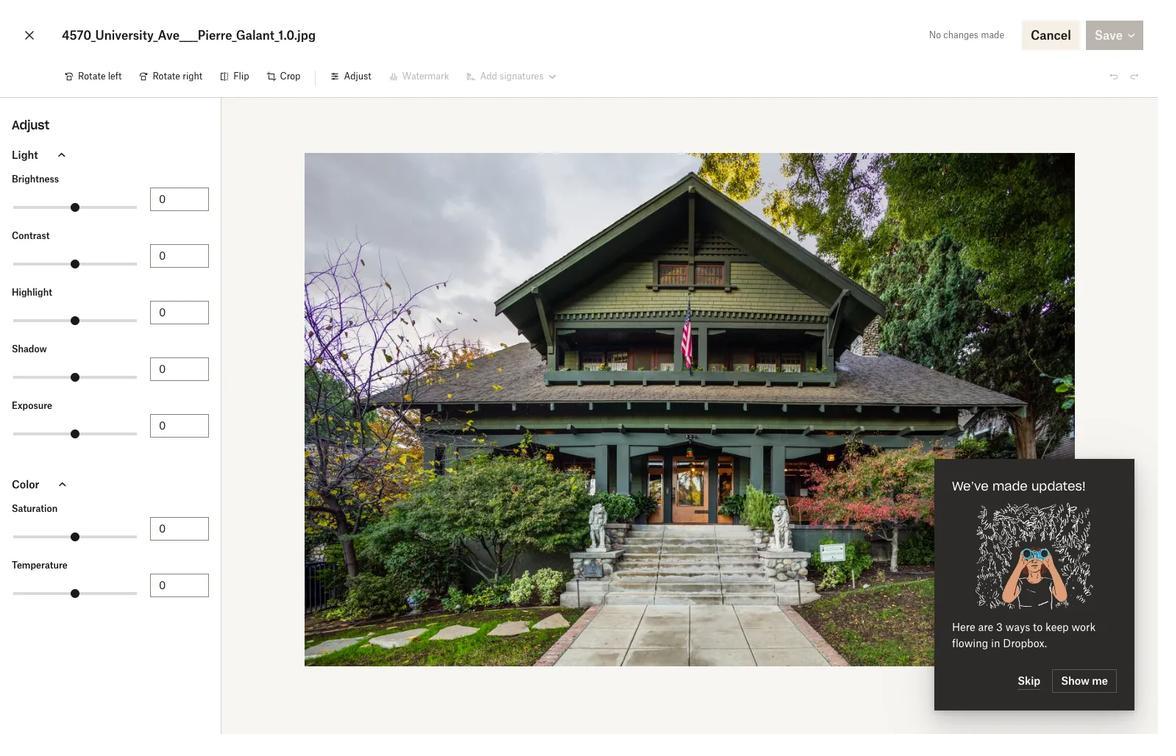 Task type: describe. For each thing, give the bounding box(es) containing it.
updates!
[[1032, 479, 1087, 494]]

color
[[12, 478, 39, 491]]

rotate left button
[[56, 65, 131, 88]]

0 vertical spatial made
[[982, 29, 1005, 40]]

Temperature number field
[[159, 578, 200, 594]]

no
[[930, 29, 942, 40]]

no changes made
[[930, 29, 1005, 40]]

rotate left
[[78, 71, 122, 82]]

are
[[979, 621, 994, 634]]

flip button
[[211, 65, 258, 88]]

rotate for rotate right
[[153, 71, 180, 82]]

right
[[183, 71, 203, 82]]

3
[[997, 621, 1003, 634]]

we've made updates!
[[953, 479, 1087, 494]]

crop button
[[258, 65, 310, 88]]

here
[[953, 621, 976, 634]]

show me button
[[1053, 670, 1118, 694]]

Highlight number field
[[159, 305, 200, 321]]

light
[[12, 148, 38, 161]]

me
[[1093, 675, 1109, 688]]

Exposure number field
[[159, 418, 200, 434]]

in
[[992, 638, 1001, 650]]

adjust inside button
[[344, 71, 371, 82]]

rotate right
[[153, 71, 203, 82]]

Contrast number field
[[159, 248, 200, 264]]

work
[[1072, 621, 1096, 634]]

dropbox.
[[1004, 638, 1048, 650]]

4570_university_ave____pierre_galant_1.0.jpg
[[62, 28, 316, 43]]

exposure
[[12, 401, 52, 412]]

rotate for rotate left
[[78, 71, 106, 82]]

skip
[[1018, 675, 1041, 687]]

Saturation range field
[[13, 536, 137, 539]]

brightness
[[12, 174, 59, 185]]

show me
[[1062, 675, 1109, 688]]

Brightness range field
[[13, 206, 137, 209]]

here are 3 ways to keep work flowing in dropbox.
[[953, 621, 1096, 650]]

1 vertical spatial made
[[993, 479, 1028, 494]]

contrast
[[12, 230, 50, 242]]

Brightness number field
[[159, 191, 200, 208]]

rotate right button
[[131, 65, 211, 88]]

Exposure range field
[[13, 433, 137, 436]]



Task type: vqa. For each thing, say whether or not it's contained in the screenshot.
Adjust in the BUTTON
yes



Task type: locate. For each thing, give the bounding box(es) containing it.
Shadow range field
[[13, 376, 137, 379]]

to
[[1034, 621, 1043, 634]]

light button
[[0, 138, 221, 172]]

adjust button
[[322, 65, 380, 88]]

rotate
[[78, 71, 106, 82], [153, 71, 180, 82]]

flip
[[234, 71, 249, 82]]

adjust
[[344, 71, 371, 82], [12, 118, 49, 133]]

made right changes
[[982, 29, 1005, 40]]

2 rotate from the left
[[153, 71, 180, 82]]

1 horizontal spatial rotate
[[153, 71, 180, 82]]

left
[[108, 71, 122, 82]]

adjust up light
[[12, 118, 49, 133]]

rotate left right
[[153, 71, 180, 82]]

highlight
[[12, 287, 52, 298]]

Saturation number field
[[159, 521, 200, 537]]

made right we've
[[993, 479, 1028, 494]]

Shadow number field
[[159, 362, 200, 378]]

cancel
[[1032, 28, 1072, 43]]

Temperature range field
[[13, 593, 137, 596]]

flowing
[[953, 638, 989, 650]]

shadow
[[12, 344, 47, 355]]

ways
[[1006, 621, 1031, 634]]

color button
[[0, 468, 221, 502]]

0 vertical spatial adjust
[[344, 71, 371, 82]]

adjust right crop
[[344, 71, 371, 82]]

Contrast range field
[[13, 263, 137, 266]]

changes
[[944, 29, 979, 40]]

Highlight range field
[[13, 320, 137, 322]]

we've
[[953, 479, 989, 494]]

crop
[[280, 71, 301, 82]]

0 horizontal spatial adjust
[[12, 118, 49, 133]]

show
[[1062, 675, 1090, 688]]

1 rotate from the left
[[78, 71, 106, 82]]

1 horizontal spatial adjust
[[344, 71, 371, 82]]

0 horizontal spatial rotate
[[78, 71, 106, 82]]

cancel button
[[1023, 21, 1081, 50]]

saturation
[[12, 504, 58, 515]]

temperature
[[12, 560, 68, 571]]

keep
[[1046, 621, 1070, 634]]

rotate left left
[[78, 71, 106, 82]]

close image
[[21, 24, 38, 47]]

made
[[982, 29, 1005, 40], [993, 479, 1028, 494]]

skip button
[[1018, 673, 1041, 691]]

1 vertical spatial adjust
[[12, 118, 49, 133]]



